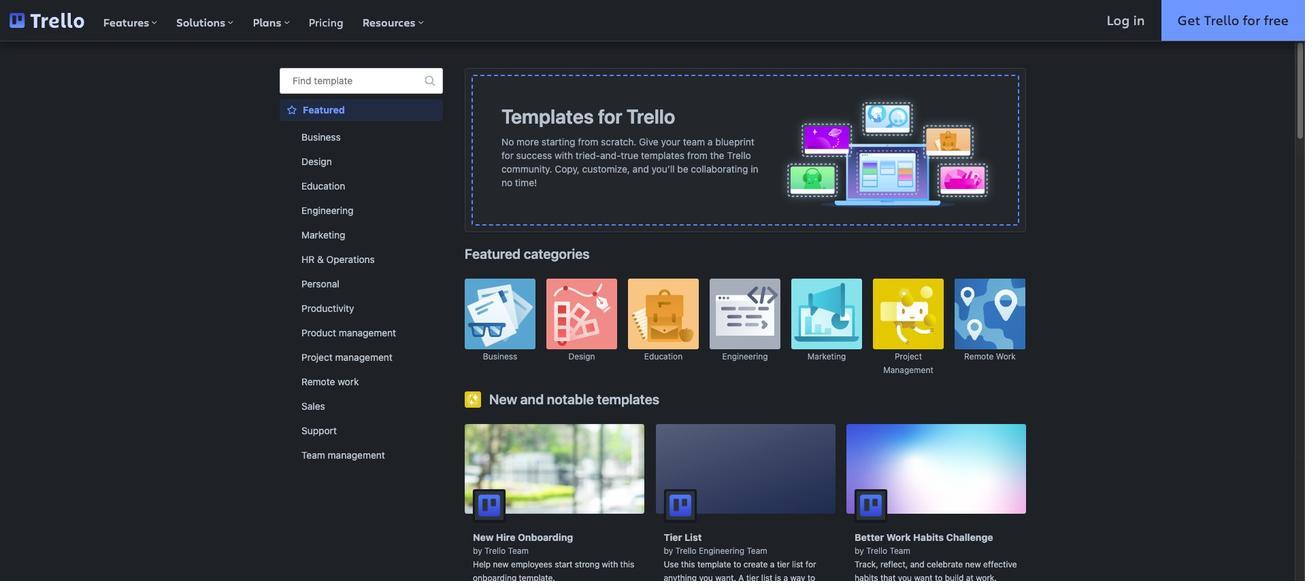 Task type: describe. For each thing, give the bounding box(es) containing it.
0 vertical spatial marketing
[[301, 229, 345, 241]]

support link
[[280, 421, 443, 442]]

template inside find template field
[[314, 75, 353, 86]]

want
[[914, 574, 933, 582]]

categories
[[524, 246, 590, 262]]

tier list by trello engineering team use this template to create a tier list for anything you want. a tier list is a way t
[[664, 532, 816, 582]]

by inside new hire onboarding by trello team help new employees start strong with this onboarding template.
[[473, 546, 482, 557]]

and inside no more starting from scratch. give your team a blueprint for success with tried-and-true templates from the trello community. copy, customize, and you'll be collaborating in no time!
[[633, 163, 649, 175]]

1 horizontal spatial project management link
[[873, 279, 944, 377]]

free
[[1264, 11, 1289, 29]]

1 vertical spatial and
[[520, 392, 544, 408]]

trello engineering team image
[[664, 490, 696, 523]]

customize,
[[582, 163, 630, 175]]

tried-
[[576, 150, 600, 161]]

plans
[[253, 15, 281, 30]]

habits
[[855, 574, 878, 582]]

track,
[[855, 560, 878, 570]]

reflect,
[[881, 560, 908, 570]]

1 project from the left
[[301, 352, 333, 363]]

pricing link
[[299, 0, 353, 41]]

personal link
[[280, 274, 443, 295]]

1 vertical spatial education
[[644, 352, 683, 362]]

trello right get
[[1204, 11, 1239, 29]]

0 horizontal spatial remote work link
[[280, 372, 443, 393]]

that
[[881, 574, 896, 582]]

get trello for free
[[1178, 11, 1289, 29]]

2 project management from the left
[[883, 352, 934, 376]]

1 vertical spatial business
[[483, 352, 517, 362]]

log
[[1107, 11, 1130, 29]]

management down support link
[[328, 450, 385, 461]]

tier
[[664, 532, 682, 544]]

0 vertical spatial engineering link
[[280, 200, 443, 222]]

1 horizontal spatial work
[[996, 352, 1016, 362]]

for left free
[[1243, 11, 1261, 29]]

hr
[[301, 254, 315, 265]]

management down product management link
[[335, 352, 393, 363]]

productivity
[[301, 303, 354, 314]]

celebrate
[[927, 560, 963, 570]]

1 vertical spatial engineering
[[722, 352, 768, 362]]

template inside tier list by trello engineering team use this template to create a tier list for anything you want. a tier list is a way t
[[697, 560, 731, 570]]

trello inside better work habits challenge by trello team track, reflect, and celebrate new effective habits that you want to build at work.
[[866, 546, 887, 557]]

sales link
[[280, 396, 443, 418]]

1 horizontal spatial design
[[569, 352, 595, 362]]

1 horizontal spatial tier
[[777, 560, 790, 570]]

want.
[[715, 574, 736, 582]]

templates inside no more starting from scratch. give your team a blueprint for success with tried-and-true templates from the trello community. copy, customize, and you'll be collaborating in no time!
[[641, 150, 685, 161]]

in inside no more starting from scratch. give your team a blueprint for success with tried-and-true templates from the trello community. copy, customize, and you'll be collaborating in no time!
[[751, 163, 759, 175]]

project management icon image
[[873, 279, 944, 350]]

engineering inside tier list by trello engineering team use this template to create a tier list for anything you want. a tier list is a way t
[[699, 546, 744, 557]]

copy,
[[555, 163, 580, 175]]

&
[[317, 254, 324, 265]]

challenge
[[946, 532, 993, 544]]

anything
[[664, 574, 697, 582]]

by inside better work habits challenge by trello team track, reflect, and celebrate new effective habits that you want to build at work.
[[855, 546, 864, 557]]

education icon image
[[628, 279, 699, 350]]

this inside new hire onboarding by trello team help new employees start strong with this onboarding template.
[[620, 560, 634, 570]]

collaborating
[[691, 163, 748, 175]]

team inside better work habits challenge by trello team track, reflect, and celebrate new effective habits that you want to build at work.
[[890, 546, 910, 557]]

you inside tier list by trello engineering team use this template to create a tier list for anything you want. a tier list is a way t
[[699, 574, 713, 582]]

resources button
[[353, 0, 433, 41]]

new and notable templates
[[489, 392, 659, 408]]

team
[[683, 136, 705, 148]]

new for new and notable templates
[[489, 392, 517, 408]]

scratch.
[[601, 136, 637, 148]]

starting
[[542, 136, 575, 148]]

a
[[739, 574, 744, 582]]

blueprint
[[715, 136, 755, 148]]

to inside better work habits challenge by trello team track, reflect, and celebrate new effective habits that you want to build at work.
[[935, 574, 943, 582]]

1 vertical spatial a
[[770, 560, 775, 570]]

1 horizontal spatial in
[[1133, 11, 1145, 29]]

build
[[945, 574, 964, 582]]

more
[[517, 136, 539, 148]]

hr & operations
[[301, 254, 375, 265]]

team inside new hire onboarding by trello team help new employees start strong with this onboarding template.
[[508, 546, 529, 557]]

plans button
[[243, 0, 299, 41]]

productivity link
[[280, 298, 443, 320]]

effective
[[983, 560, 1017, 570]]

product management link
[[280, 323, 443, 344]]

education link for engineering link to the top
[[280, 176, 443, 197]]

and-
[[600, 150, 621, 161]]

0 vertical spatial design
[[301, 156, 332, 167]]

pricing
[[309, 15, 343, 29]]

no
[[502, 177, 513, 189]]

design icon image
[[546, 279, 617, 350]]

0 vertical spatial engineering
[[301, 205, 354, 216]]

1 horizontal spatial remote work link
[[955, 279, 1026, 377]]

templates
[[502, 105, 594, 128]]

product
[[301, 327, 336, 339]]

marketing link for right engineering link
[[791, 279, 862, 377]]

team management
[[301, 450, 385, 461]]

new hire onboarding by trello team help new employees start strong with this onboarding template.
[[473, 532, 634, 582]]

success
[[516, 150, 552, 161]]

personal
[[301, 278, 339, 290]]

be
[[677, 163, 688, 175]]

start
[[555, 560, 573, 570]]

solutions button
[[167, 0, 243, 41]]

community.
[[502, 163, 552, 175]]

operations
[[326, 254, 375, 265]]

solutions
[[176, 15, 226, 30]]

onboarding
[[473, 574, 517, 582]]

for inside no more starting from scratch. give your team a blueprint for success with tried-and-true templates from the trello community. copy, customize, and you'll be collaborating in no time!
[[502, 150, 514, 161]]

hire
[[496, 532, 516, 544]]

0 vertical spatial remote work
[[964, 352, 1016, 362]]

trello team image for better
[[855, 490, 887, 523]]

work.
[[976, 574, 997, 582]]

1 vertical spatial remote work
[[301, 376, 359, 388]]

business link for the design link for right engineering link
[[465, 279, 536, 377]]

business icon image
[[465, 279, 536, 350]]

features button
[[94, 0, 167, 41]]

1 vertical spatial templates
[[597, 392, 659, 408]]

get
[[1178, 11, 1201, 29]]

trello team image for new
[[473, 490, 506, 523]]

give
[[639, 136, 659, 148]]

team inside tier list by trello engineering team use this template to create a tier list for anything you want. a tier list is a way t
[[747, 546, 767, 557]]

better work habits challenge by trello team track, reflect, and celebrate new effective habits that you want to build at work.
[[855, 532, 1017, 582]]

you'll
[[652, 163, 675, 175]]

notable
[[547, 392, 594, 408]]

trello inside tier list by trello engineering team use this template to create a tier list for anything you want. a tier list is a way t
[[675, 546, 697, 557]]



Task type: locate. For each thing, give the bounding box(es) containing it.
remote work up sales
[[301, 376, 359, 388]]

for right the create
[[806, 560, 816, 570]]

1 horizontal spatial with
[[602, 560, 618, 570]]

way
[[790, 574, 805, 582]]

0 horizontal spatial featured
[[303, 104, 345, 116]]

0 horizontal spatial engineering link
[[280, 200, 443, 222]]

habits
[[913, 532, 944, 544]]

marketing icon image
[[791, 279, 862, 350]]

1 this from the left
[[620, 560, 634, 570]]

by
[[473, 546, 482, 557], [664, 546, 673, 557], [855, 546, 864, 557]]

template right find
[[314, 75, 353, 86]]

1 horizontal spatial list
[[792, 560, 803, 570]]

0 vertical spatial design link
[[280, 151, 443, 173]]

work down remote work icon
[[996, 352, 1016, 362]]

0 horizontal spatial education link
[[280, 176, 443, 197]]

work
[[887, 532, 911, 544]]

0 vertical spatial with
[[555, 150, 573, 161]]

2 this from the left
[[681, 560, 695, 570]]

templates for trello
[[502, 105, 675, 128]]

by up track,
[[855, 546, 864, 557]]

1 vertical spatial design
[[569, 352, 595, 362]]

design link
[[280, 151, 443, 173], [546, 279, 617, 377]]

you left want.
[[699, 574, 713, 582]]

0 horizontal spatial in
[[751, 163, 759, 175]]

use
[[664, 560, 679, 570]]

0 horizontal spatial with
[[555, 150, 573, 161]]

0 vertical spatial a
[[708, 136, 713, 148]]

from down team
[[687, 150, 708, 161]]

0 vertical spatial templates
[[641, 150, 685, 161]]

0 vertical spatial from
[[578, 136, 598, 148]]

engineering
[[301, 205, 354, 216], [722, 352, 768, 362], [699, 546, 744, 557]]

Find template field
[[280, 68, 443, 94]]

trello up give
[[627, 105, 675, 128]]

0 horizontal spatial list
[[761, 574, 773, 582]]

trello down better
[[866, 546, 887, 557]]

to down celebrate
[[935, 574, 943, 582]]

team management link
[[280, 445, 443, 467]]

0 horizontal spatial to
[[734, 560, 741, 570]]

0 horizontal spatial new
[[493, 560, 509, 570]]

0 vertical spatial list
[[792, 560, 803, 570]]

2 you from the left
[[898, 574, 912, 582]]

onboarding
[[518, 532, 573, 544]]

education link for right engineering link
[[628, 279, 699, 377]]

1 vertical spatial engineering link
[[710, 279, 781, 377]]

1 vertical spatial to
[[935, 574, 943, 582]]

templates right "notable"
[[597, 392, 659, 408]]

0 vertical spatial business
[[301, 131, 341, 143]]

hr & operations link
[[280, 249, 443, 271]]

no
[[502, 136, 514, 148]]

team up the create
[[747, 546, 767, 557]]

marketing
[[301, 229, 345, 241], [808, 352, 846, 362]]

is
[[775, 574, 781, 582]]

0 horizontal spatial design
[[301, 156, 332, 167]]

0 horizontal spatial education
[[301, 180, 345, 192]]

remote up sales
[[301, 376, 335, 388]]

remote
[[964, 352, 994, 362], [301, 376, 335, 388]]

1 horizontal spatial marketing
[[808, 352, 846, 362]]

1 horizontal spatial a
[[770, 560, 775, 570]]

3 by from the left
[[855, 546, 864, 557]]

templates up you'll
[[641, 150, 685, 161]]

new for new hire onboarding by trello team help new employees start strong with this onboarding template.
[[473, 532, 494, 544]]

and inside better work habits challenge by trello team track, reflect, and celebrate new effective habits that you want to build at work.
[[910, 560, 925, 570]]

this right strong
[[620, 560, 634, 570]]

new up onboarding
[[493, 560, 509, 570]]

new up at
[[965, 560, 981, 570]]

0 horizontal spatial this
[[620, 560, 634, 570]]

1 project management from the left
[[301, 352, 393, 363]]

featured categories
[[465, 246, 590, 262]]

new left hire
[[473, 532, 494, 544]]

1 vertical spatial work
[[338, 376, 359, 388]]

2 project from the left
[[895, 352, 922, 362]]

0 vertical spatial to
[[734, 560, 741, 570]]

in
[[1133, 11, 1145, 29], [751, 163, 759, 175]]

2 vertical spatial engineering
[[699, 546, 744, 557]]

for up scratch.
[[598, 105, 622, 128]]

project management down the product management
[[301, 352, 393, 363]]

0 horizontal spatial business link
[[280, 127, 443, 148]]

0 horizontal spatial project management link
[[280, 347, 443, 369]]

trello team image up hire
[[473, 490, 506, 523]]

1 vertical spatial new
[[473, 532, 494, 544]]

team
[[301, 450, 325, 461], [508, 546, 529, 557], [747, 546, 767, 557], [890, 546, 910, 557]]

this
[[620, 560, 634, 570], [681, 560, 695, 570]]

log in
[[1107, 11, 1145, 29]]

help
[[473, 560, 491, 570]]

1 horizontal spatial from
[[687, 150, 708, 161]]

1 you from the left
[[699, 574, 713, 582]]

0 vertical spatial marketing link
[[280, 225, 443, 246]]

to inside tier list by trello engineering team use this template to create a tier list for anything you want. a tier list is a way t
[[734, 560, 741, 570]]

2 horizontal spatial by
[[855, 546, 864, 557]]

remote work icon image
[[955, 279, 1026, 350]]

0 vertical spatial and
[[633, 163, 649, 175]]

by up help at the bottom of the page
[[473, 546, 482, 557]]

template.
[[519, 574, 555, 582]]

trello team image up better
[[855, 490, 887, 523]]

this up "anything"
[[681, 560, 695, 570]]

management
[[339, 327, 396, 339], [335, 352, 393, 363], [883, 365, 934, 376], [328, 450, 385, 461]]

trello
[[1204, 11, 1239, 29], [627, 105, 675, 128], [727, 150, 751, 161], [485, 546, 506, 557], [675, 546, 697, 557], [866, 546, 887, 557]]

templates
[[641, 150, 685, 161], [597, 392, 659, 408]]

0 vertical spatial education
[[301, 180, 345, 192]]

featured link
[[280, 99, 443, 121]]

project down product
[[301, 352, 333, 363]]

1 horizontal spatial engineering link
[[710, 279, 781, 377]]

business down business icon
[[483, 352, 517, 362]]

for inside tier list by trello engineering team use this template to create a tier list for anything you want. a tier list is a way t
[[806, 560, 816, 570]]

2 trello team image from the left
[[855, 490, 887, 523]]

1 horizontal spatial new
[[965, 560, 981, 570]]

and down true
[[633, 163, 649, 175]]

1 vertical spatial education link
[[628, 279, 699, 377]]

trello down "list"
[[675, 546, 697, 557]]

engineering up the &
[[301, 205, 354, 216]]

remote down remote work icon
[[964, 352, 994, 362]]

engineering up want.
[[699, 546, 744, 557]]

0 vertical spatial in
[[1133, 11, 1145, 29]]

create
[[744, 560, 768, 570]]

list up way
[[792, 560, 803, 570]]

1 horizontal spatial project management
[[883, 352, 934, 376]]

0 horizontal spatial template
[[314, 75, 353, 86]]

0 horizontal spatial design link
[[280, 151, 443, 173]]

trello inside no more starting from scratch. give your team a blueprint for success with tried-and-true templates from the trello community. copy, customize, and you'll be collaborating in no time!
[[727, 150, 751, 161]]

marketing up the &
[[301, 229, 345, 241]]

2 by from the left
[[664, 546, 673, 557]]

new inside new hire onboarding by trello team help new employees start strong with this onboarding template.
[[493, 560, 509, 570]]

new
[[489, 392, 517, 408], [473, 532, 494, 544]]

team down support
[[301, 450, 325, 461]]

and up "want"
[[910, 560, 925, 570]]

in down the blueprint
[[751, 163, 759, 175]]

1 horizontal spatial by
[[664, 546, 673, 557]]

education
[[301, 180, 345, 192], [644, 352, 683, 362]]

for
[[1243, 11, 1261, 29], [598, 105, 622, 128], [502, 150, 514, 161], [806, 560, 816, 570]]

product management
[[301, 327, 396, 339]]

a up the
[[708, 136, 713, 148]]

list left is
[[761, 574, 773, 582]]

trello image
[[10, 13, 84, 28], [10, 13, 84, 28]]

strong
[[575, 560, 600, 570]]

design
[[301, 156, 332, 167], [569, 352, 595, 362]]

marketing link for engineering link to the top
[[280, 225, 443, 246]]

1 horizontal spatial and
[[633, 163, 649, 175]]

1 vertical spatial tier
[[746, 574, 759, 582]]

1 vertical spatial template
[[697, 560, 731, 570]]

support
[[301, 425, 337, 437]]

features
[[103, 15, 149, 30]]

0 horizontal spatial trello team image
[[473, 490, 506, 523]]

management down the productivity link
[[339, 327, 396, 339]]

new inside better work habits challenge by trello team track, reflect, and celebrate new effective habits that you want to build at work.
[[965, 560, 981, 570]]

find
[[293, 75, 311, 86]]

1 horizontal spatial to
[[935, 574, 943, 582]]

in right the log
[[1133, 11, 1145, 29]]

0 vertical spatial remote
[[964, 352, 994, 362]]

at
[[966, 574, 974, 582]]

resources
[[362, 15, 416, 30]]

0 vertical spatial template
[[314, 75, 353, 86]]

for down no on the left
[[502, 150, 514, 161]]

tier up is
[[777, 560, 790, 570]]

education link
[[280, 176, 443, 197], [628, 279, 699, 377]]

0 horizontal spatial tier
[[746, 574, 759, 582]]

sales
[[301, 401, 325, 412]]

1 vertical spatial featured
[[465, 246, 521, 262]]

0 horizontal spatial you
[[699, 574, 713, 582]]

project management
[[301, 352, 393, 363], [883, 352, 934, 376]]

a right is
[[784, 574, 788, 582]]

with inside new hire onboarding by trello team help new employees start strong with this onboarding template.
[[602, 560, 618, 570]]

featured for featured categories
[[465, 246, 521, 262]]

get trello for free link
[[1161, 0, 1305, 41]]

1 horizontal spatial remote work
[[964, 352, 1016, 362]]

0 horizontal spatial project
[[301, 352, 333, 363]]

business link for the design link corresponding to engineering link to the top
[[280, 127, 443, 148]]

0 horizontal spatial marketing link
[[280, 225, 443, 246]]

featured up business icon
[[465, 246, 521, 262]]

project down project management icon on the right of the page
[[895, 352, 922, 362]]

engineering icon image
[[710, 279, 781, 350]]

1 vertical spatial with
[[602, 560, 618, 570]]

work up sales link
[[338, 376, 359, 388]]

the
[[710, 150, 724, 161]]

featured inside "link"
[[303, 104, 345, 116]]

0 vertical spatial education link
[[280, 176, 443, 197]]

0 vertical spatial tier
[[777, 560, 790, 570]]

list
[[792, 560, 803, 570], [761, 574, 773, 582]]

you down reflect,
[[898, 574, 912, 582]]

tier
[[777, 560, 790, 570], [746, 574, 759, 582]]

1 horizontal spatial business
[[483, 352, 517, 362]]

0 horizontal spatial marketing
[[301, 229, 345, 241]]

new inside new hire onboarding by trello team help new employees start strong with this onboarding template.
[[473, 532, 494, 544]]

project management down project management icon on the right of the page
[[883, 352, 934, 376]]

new left "notable"
[[489, 392, 517, 408]]

1 horizontal spatial trello team image
[[855, 490, 887, 523]]

a
[[708, 136, 713, 148], [770, 560, 775, 570], [784, 574, 788, 582]]

this inside tier list by trello engineering team use this template to create a tier list for anything you want. a tier list is a way t
[[681, 560, 695, 570]]

2 horizontal spatial a
[[784, 574, 788, 582]]

design link for engineering link to the top
[[280, 151, 443, 173]]

trello inside new hire onboarding by trello team help new employees start strong with this onboarding template.
[[485, 546, 506, 557]]

featured for featured
[[303, 104, 345, 116]]

design link for right engineering link
[[546, 279, 617, 377]]

log in link
[[1091, 0, 1161, 41]]

1 horizontal spatial design link
[[546, 279, 617, 377]]

2 vertical spatial a
[[784, 574, 788, 582]]

to up a
[[734, 560, 741, 570]]

by up 'use'
[[664, 546, 673, 557]]

time!
[[515, 177, 537, 189]]

trello team image
[[473, 490, 506, 523], [855, 490, 887, 523]]

by inside tier list by trello engineering team use this template to create a tier list for anything you want. a tier list is a way t
[[664, 546, 673, 557]]

business down featured "link" on the top left of page
[[301, 131, 341, 143]]

your
[[661, 136, 681, 148]]

1 new from the left
[[493, 560, 509, 570]]

1 vertical spatial from
[[687, 150, 708, 161]]

1 trello team image from the left
[[473, 490, 506, 523]]

0 vertical spatial new
[[489, 392, 517, 408]]

0 horizontal spatial by
[[473, 546, 482, 557]]

1 horizontal spatial this
[[681, 560, 695, 570]]

true
[[621, 150, 639, 161]]

with inside no more starting from scratch. give your team a blueprint for success with tried-and-true templates from the trello community. copy, customize, and you'll be collaborating in no time!
[[555, 150, 573, 161]]

tier right a
[[746, 574, 759, 582]]

employees
[[511, 560, 552, 570]]

from up tried-
[[578, 136, 598, 148]]

better
[[855, 532, 884, 544]]

0 horizontal spatial from
[[578, 136, 598, 148]]

trello down hire
[[485, 546, 506, 557]]

1 horizontal spatial business link
[[465, 279, 536, 377]]

engineering link
[[280, 200, 443, 222], [710, 279, 781, 377]]

featured down find template on the left of page
[[303, 104, 345, 116]]

with right strong
[[602, 560, 618, 570]]

you inside better work habits challenge by trello team track, reflect, and celebrate new effective habits that you want to build at work.
[[898, 574, 912, 582]]

work
[[996, 352, 1016, 362], [338, 376, 359, 388]]

trello down the blueprint
[[727, 150, 751, 161]]

marketing down marketing icon on the right
[[808, 352, 846, 362]]

remote work down remote work icon
[[964, 352, 1016, 362]]

team down work
[[890, 546, 910, 557]]

a inside no more starting from scratch. give your team a blueprint for success with tried-and-true templates from the trello community. copy, customize, and you'll be collaborating in no time!
[[708, 136, 713, 148]]

find template
[[293, 75, 353, 86]]

a right the create
[[770, 560, 775, 570]]

1 vertical spatial remote
[[301, 376, 335, 388]]

1 by from the left
[[473, 546, 482, 557]]

1 horizontal spatial template
[[697, 560, 731, 570]]

1 horizontal spatial remote
[[964, 352, 994, 362]]

team down hire
[[508, 546, 529, 557]]

1 horizontal spatial marketing link
[[791, 279, 862, 377]]

0 horizontal spatial work
[[338, 376, 359, 388]]

1 horizontal spatial education link
[[628, 279, 699, 377]]

2 new from the left
[[965, 560, 981, 570]]

1 vertical spatial design link
[[546, 279, 617, 377]]

management down project management icon on the right of the page
[[883, 365, 934, 376]]

to
[[734, 560, 741, 570], [935, 574, 943, 582]]

engineering down engineering icon
[[722, 352, 768, 362]]

list
[[685, 532, 702, 544]]

2 vertical spatial and
[[910, 560, 925, 570]]

0 vertical spatial work
[[996, 352, 1016, 362]]

1 horizontal spatial you
[[898, 574, 912, 582]]

template up want.
[[697, 560, 731, 570]]

with up copy,
[[555, 150, 573, 161]]

2 horizontal spatial and
[[910, 560, 925, 570]]

no more starting from scratch. give your team a blueprint for success with tried-and-true templates from the trello community. copy, customize, and you'll be collaborating in no time!
[[502, 136, 759, 189]]

1 vertical spatial list
[[761, 574, 773, 582]]

and left "notable"
[[520, 392, 544, 408]]



Task type: vqa. For each thing, say whether or not it's contained in the screenshot.
"Starred Icon"
no



